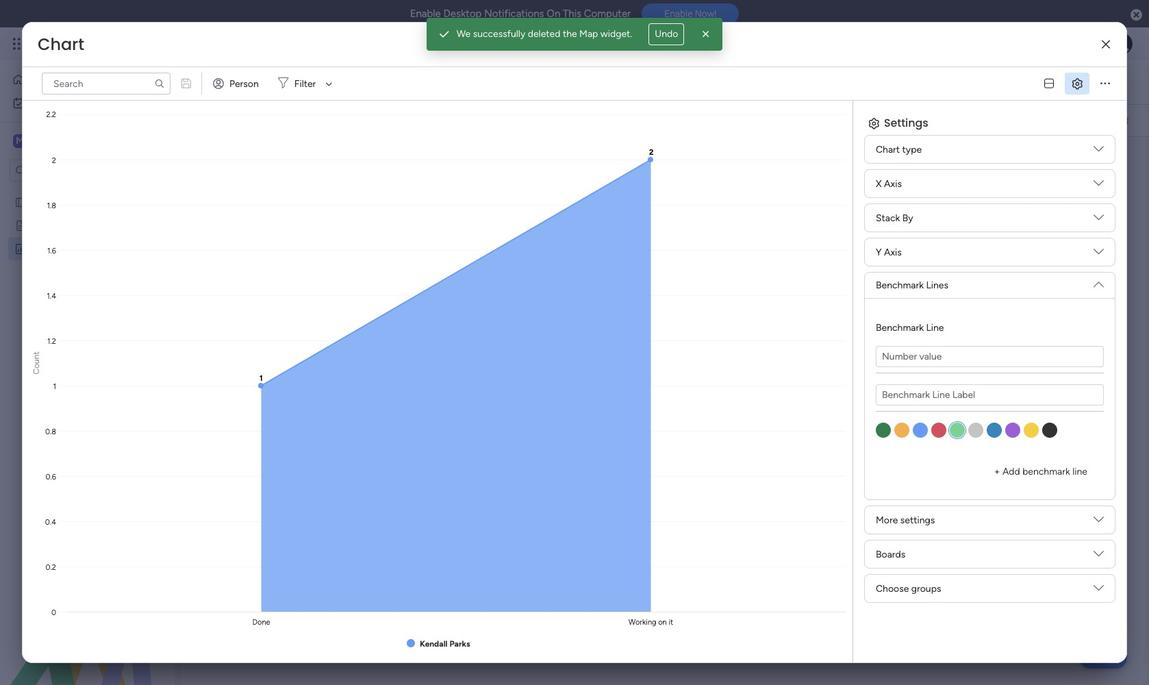 Task type: locate. For each thing, give the bounding box(es) containing it.
dashboard
[[258, 66, 378, 97], [55, 243, 101, 254]]

dashboard up 1
[[258, 66, 378, 97]]

v2 split view image
[[1045, 78, 1055, 89]]

chart field up home
[[34, 33, 88, 56]]

benchmark for benchmark line
[[876, 322, 924, 334]]

new dashboard inside new dashboard banner
[[206, 66, 378, 97]]

1 horizontal spatial filter
[[661, 115, 683, 126]]

filter button up 1
[[273, 73, 337, 95]]

0 horizontal spatial filter button
[[273, 73, 337, 95]]

dapulse close image
[[1131, 8, 1143, 22]]

board right first
[[67, 196, 92, 208]]

public board image
[[14, 195, 27, 208], [14, 219, 27, 232]]

0 vertical spatial filter
[[295, 78, 316, 89]]

New Dashboard field
[[203, 66, 382, 97]]

0 vertical spatial dapulse dropdown down arrow image
[[1094, 178, 1105, 194]]

filter button down view button
[[640, 110, 704, 132]]

notes
[[70, 219, 96, 231]]

dapulse dropdown down arrow image for groups
[[1094, 583, 1105, 599]]

4 dapulse dropdown down arrow image from the top
[[1094, 515, 1105, 530]]

new inside banner
[[206, 66, 253, 97]]

1 vertical spatial benchmark
[[876, 322, 924, 334]]

0 vertical spatial more dots image
[[1101, 78, 1111, 89]]

chart field down add widget popup button
[[210, 153, 253, 171]]

option
[[0, 189, 175, 192]]

1 dapulse dropdown down arrow image from the top
[[1094, 178, 1105, 194]]

my left first
[[32, 196, 45, 208]]

board right connected
[[364, 114, 389, 126]]

new dashboard up 1
[[206, 66, 378, 97]]

dashboard inside banner
[[258, 66, 378, 97]]

1 horizontal spatial filter button
[[640, 110, 704, 132]]

0 horizontal spatial enable
[[410, 8, 441, 20]]

add widget
[[223, 114, 273, 126]]

monday
[[61, 36, 108, 51]]

benchmark left line
[[876, 322, 924, 334]]

1 connected board
[[309, 114, 389, 126]]

6 dapulse dropdown down arrow image from the top
[[1094, 583, 1105, 599]]

choose groups
[[876, 583, 942, 594]]

add widget button
[[198, 110, 278, 132]]

the
[[563, 28, 577, 40]]

person button up add widget popup button
[[208, 73, 267, 95]]

0 vertical spatial person
[[230, 78, 259, 89]]

person button
[[208, 73, 267, 95], [575, 110, 634, 132]]

0 vertical spatial person button
[[208, 73, 267, 95]]

0 vertical spatial new dashboard
[[206, 66, 378, 97]]

filter
[[295, 78, 316, 89], [661, 115, 683, 126]]

chart inside 'chart' field
[[214, 153, 249, 171]]

1 vertical spatial add
[[1003, 466, 1021, 478]]

1 horizontal spatial enable
[[665, 8, 693, 19]]

Number value field
[[876, 346, 1105, 367]]

dapulse dropdown down arrow image for stack by
[[1094, 212, 1105, 228]]

none search field filter dashboard by text
[[409, 110, 538, 132]]

y
[[876, 246, 882, 258]]

alert containing we successfully deleted the map widget.
[[427, 18, 723, 51]]

by
[[903, 212, 914, 224]]

lines
[[927, 280, 949, 291]]

1 vertical spatial chart field
[[210, 153, 253, 171]]

axis for y axis
[[885, 246, 902, 258]]

alert
[[427, 18, 723, 51]]

axis right 'y'
[[885, 246, 902, 258]]

None search field
[[42, 73, 171, 95], [409, 110, 538, 132], [42, 73, 171, 95]]

my inside option
[[32, 97, 45, 108]]

1 vertical spatial my
[[32, 196, 45, 208]]

1 benchmark from the top
[[876, 280, 924, 291]]

chart for the left 'chart' field
[[38, 33, 84, 56]]

first
[[48, 196, 65, 208]]

arrow down image
[[688, 112, 704, 129]]

1 vertical spatial more dots image
[[635, 157, 645, 168]]

1 horizontal spatial new dashboard
[[206, 66, 378, 97]]

person inside new dashboard banner
[[596, 115, 626, 126]]

public dashboard image
[[14, 242, 27, 255]]

2 dapulse dropdown down arrow image from the top
[[1094, 212, 1105, 228]]

1 vertical spatial dapulse dropdown down arrow image
[[1094, 212, 1105, 228]]

add inside button
[[1003, 466, 1021, 478]]

this
[[563, 8, 582, 20]]

workspace
[[58, 134, 112, 147]]

meeting notes
[[32, 219, 96, 231]]

enable left desktop on the left of page
[[410, 8, 441, 20]]

1 vertical spatial filter
[[661, 115, 683, 126]]

0 vertical spatial benchmark
[[876, 280, 924, 291]]

connected
[[315, 114, 362, 126]]

0 horizontal spatial filter
[[295, 78, 316, 89]]

1 vertical spatial public board image
[[14, 219, 27, 232]]

0 vertical spatial filter button
[[273, 73, 337, 95]]

add left 'widget'
[[223, 114, 240, 126]]

person up add widget
[[230, 78, 259, 89]]

filter left arrow down icon
[[295, 78, 316, 89]]

1 horizontal spatial person button
[[575, 110, 634, 132]]

benchmark lines
[[876, 280, 949, 291]]

0 horizontal spatial new
[[32, 243, 52, 254]]

filter inside new dashboard banner
[[661, 115, 683, 126]]

0 horizontal spatial board
[[67, 196, 92, 208]]

now!
[[695, 8, 717, 19]]

0 horizontal spatial new dashboard
[[32, 243, 101, 254]]

1 vertical spatial filter button
[[640, 110, 704, 132]]

add
[[223, 114, 240, 126], [1003, 466, 1021, 478]]

enable
[[410, 8, 441, 20], [665, 8, 693, 19]]

more dots image
[[1101, 78, 1111, 89], [635, 157, 645, 168]]

1 horizontal spatial dashboard
[[258, 66, 378, 97]]

my left work on the left
[[32, 97, 45, 108]]

filter button for filter dashboard by text search field
[[273, 73, 337, 95]]

dapulse dropdown down arrow image for axis
[[1094, 247, 1105, 262]]

1 vertical spatial person
[[596, 115, 626, 126]]

public board image up public dashboard image
[[14, 219, 27, 232]]

1 dapulse dropdown down arrow image from the top
[[1094, 144, 1105, 159]]

0 vertical spatial public board image
[[14, 195, 27, 208]]

board inside 1 connected board popup button
[[364, 114, 389, 126]]

1 horizontal spatial new
[[206, 66, 253, 97]]

0 vertical spatial dashboard
[[258, 66, 378, 97]]

person down view button
[[596, 115, 626, 126]]

benchmark
[[876, 280, 924, 291], [876, 322, 924, 334]]

stack
[[876, 212, 901, 224]]

0 horizontal spatial dashboard
[[55, 243, 101, 254]]

search image
[[154, 78, 165, 89]]

widget.
[[601, 28, 633, 40]]

Search in workspace field
[[29, 163, 114, 178]]

1 horizontal spatial board
[[364, 114, 389, 126]]

type
[[903, 144, 922, 155]]

Chart field
[[34, 33, 88, 56], [210, 153, 253, 171]]

0 vertical spatial axis
[[885, 178, 902, 189]]

person button down view button
[[575, 110, 634, 132]]

1 horizontal spatial chart
[[214, 153, 249, 171]]

notifications
[[485, 8, 544, 20]]

2 benchmark from the top
[[876, 322, 924, 334]]

new dashboard down meeting notes
[[32, 243, 101, 254]]

add to favorites image
[[389, 75, 403, 89]]

board for 1 connected board
[[364, 114, 389, 126]]

1 vertical spatial person button
[[575, 110, 634, 132]]

0 vertical spatial my
[[32, 97, 45, 108]]

0 vertical spatial new
[[206, 66, 253, 97]]

public board image left first
[[14, 195, 27, 208]]

new right public dashboard image
[[32, 243, 52, 254]]

0 vertical spatial add
[[223, 114, 240, 126]]

my for my work
[[32, 97, 45, 108]]

view
[[614, 76, 636, 88]]

x axis
[[876, 178, 902, 189]]

new up add widget popup button
[[206, 66, 253, 97]]

1 public board image from the top
[[14, 195, 27, 208]]

0 horizontal spatial person
[[230, 78, 259, 89]]

0 horizontal spatial add
[[223, 114, 240, 126]]

enable up 'undo'
[[665, 8, 693, 19]]

0 horizontal spatial chart
[[38, 33, 84, 56]]

2 public board image from the top
[[14, 219, 27, 232]]

help button
[[1080, 646, 1128, 669]]

kendall parks image
[[1111, 33, 1133, 55]]

filter button
[[273, 73, 337, 95], [640, 110, 704, 132]]

0 horizontal spatial more dots image
[[635, 157, 645, 168]]

computer
[[584, 8, 631, 20]]

dapulse dropdown down arrow image
[[1094, 144, 1105, 159], [1094, 247, 1105, 262], [1094, 274, 1105, 290], [1094, 515, 1105, 530], [1094, 549, 1105, 564], [1094, 583, 1105, 599]]

more
[[876, 514, 899, 526]]

none search field inside new dashboard banner
[[409, 110, 538, 132]]

1 vertical spatial axis
[[885, 246, 902, 258]]

1 horizontal spatial chart field
[[210, 153, 253, 171]]

3 dapulse dropdown down arrow image from the top
[[1094, 274, 1105, 290]]

benchmark down y axis
[[876, 280, 924, 291]]

axis
[[885, 178, 902, 189], [885, 246, 902, 258]]

work
[[47, 97, 68, 108]]

chart down add widget popup button
[[214, 153, 249, 171]]

my inside list box
[[32, 196, 45, 208]]

1 vertical spatial board
[[67, 196, 92, 208]]

1 horizontal spatial person
[[596, 115, 626, 126]]

chart for the bottommost 'chart' field
[[214, 153, 249, 171]]

add right +
[[1003, 466, 1021, 478]]

board
[[364, 114, 389, 126], [67, 196, 92, 208]]

my for my first board
[[32, 196, 45, 208]]

dashboard down notes
[[55, 243, 101, 254]]

m
[[16, 135, 24, 147]]

axis for x axis
[[885, 178, 902, 189]]

0 horizontal spatial person button
[[208, 73, 267, 95]]

my
[[32, 97, 45, 108], [32, 196, 45, 208]]

settings
[[885, 115, 929, 131]]

new dashboard banner
[[182, 60, 1150, 137]]

monday button
[[36, 26, 218, 62]]

filter left arrow down image
[[661, 115, 683, 126]]

chart left type
[[876, 144, 900, 155]]

dapulse dropdown down arrow image
[[1094, 178, 1105, 194], [1094, 212, 1105, 228]]

person
[[230, 78, 259, 89], [596, 115, 626, 126]]

0 vertical spatial board
[[364, 114, 389, 126]]

list box
[[0, 187, 175, 445]]

new dashboard
[[206, 66, 378, 97], [32, 243, 101, 254]]

2 dapulse dropdown down arrow image from the top
[[1094, 247, 1105, 262]]

0 vertical spatial chart field
[[34, 33, 88, 56]]

+ add benchmark line
[[995, 466, 1088, 478]]

new
[[206, 66, 253, 97], [32, 243, 52, 254]]

+
[[995, 466, 1001, 478]]

close image
[[700, 27, 714, 41]]

enable inside button
[[665, 8, 693, 19]]

chart
[[38, 33, 84, 56], [876, 144, 900, 155], [214, 153, 249, 171]]

benchmark line
[[876, 322, 945, 334]]

1 horizontal spatial add
[[1003, 466, 1021, 478]]

map
[[580, 28, 598, 40]]

line
[[927, 322, 945, 334]]

Benchmark Line Label field
[[876, 384, 1105, 406]]

5 dapulse dropdown down arrow image from the top
[[1094, 549, 1105, 564]]

axis right x
[[885, 178, 902, 189]]

chart up home
[[38, 33, 84, 56]]

lottie animation image
[[0, 547, 175, 685]]

Filter dashboard by text search field
[[409, 110, 538, 132]]



Task type: describe. For each thing, give the bounding box(es) containing it.
1 vertical spatial new dashboard
[[32, 243, 101, 254]]

share
[[1064, 75, 1089, 87]]

enable now!
[[665, 8, 717, 19]]

chart type
[[876, 144, 922, 155]]

filter button for filter dashboard by text search box
[[640, 110, 704, 132]]

my first board
[[32, 196, 92, 208]]

enable desktop notifications on this computer
[[410, 8, 631, 20]]

board for my first board
[[67, 196, 92, 208]]

enable now! button
[[642, 4, 740, 24]]

undo button
[[649, 23, 685, 45]]

my work option
[[8, 92, 167, 114]]

dapulse dropdown down arrow image for type
[[1094, 144, 1105, 159]]

+ add benchmark line button
[[989, 461, 1094, 483]]

0 horizontal spatial chart field
[[34, 33, 88, 56]]

1 connected board button
[[284, 110, 395, 132]]

choose
[[876, 583, 910, 594]]

1 horizontal spatial more dots image
[[1101, 78, 1111, 89]]

add inside popup button
[[223, 114, 240, 126]]

lottie animation element
[[0, 547, 175, 685]]

undo
[[655, 28, 679, 40]]

enable for enable now!
[[665, 8, 693, 19]]

we
[[457, 28, 471, 40]]

benchmark for benchmark lines
[[876, 280, 924, 291]]

groups
[[912, 583, 942, 594]]

workspace image
[[13, 134, 27, 149]]

public board image for my first board
[[14, 195, 27, 208]]

main
[[32, 134, 56, 147]]

dapulse dropdown down arrow image for settings
[[1094, 515, 1105, 530]]

benchmark
[[1023, 466, 1071, 478]]

help
[[1092, 651, 1116, 664]]

person for the filter popup button related to filter dashboard by text search field
[[230, 78, 259, 89]]

dapulse x slim image
[[1102, 39, 1111, 50]]

select product image
[[12, 37, 26, 51]]

person button for the filter popup button related to filter dashboard by text search field
[[208, 73, 267, 95]]

1
[[309, 114, 313, 126]]

list box containing my first board
[[0, 187, 175, 445]]

meeting
[[32, 219, 68, 231]]

on
[[547, 8, 561, 20]]

widget
[[243, 114, 273, 126]]

my work link
[[8, 92, 167, 114]]

dapulse dropdown down arrow image for x axis
[[1094, 178, 1105, 194]]

home
[[30, 73, 56, 85]]

more settings
[[876, 514, 936, 526]]

stack by
[[876, 212, 914, 224]]

person button for the filter popup button associated with filter dashboard by text search box
[[575, 110, 634, 132]]

workspace selection element
[[13, 133, 114, 151]]

1 vertical spatial dashboard
[[55, 243, 101, 254]]

settings image
[[1117, 114, 1131, 127]]

desktop
[[444, 8, 482, 20]]

dapulse dropdown down arrow image for lines
[[1094, 274, 1105, 290]]

person for the filter popup button associated with filter dashboard by text search box
[[596, 115, 626, 126]]

2 horizontal spatial chart
[[876, 144, 900, 155]]

home link
[[8, 69, 167, 90]]

public board image for meeting notes
[[14, 219, 27, 232]]

y axis
[[876, 246, 902, 258]]

arrow down image
[[321, 75, 337, 92]]

main workspace
[[32, 134, 112, 147]]

home option
[[8, 69, 167, 90]]

line
[[1073, 466, 1088, 478]]

view button
[[608, 71, 642, 93]]

deleted
[[528, 28, 561, 40]]

successfully
[[473, 28, 526, 40]]

Filter dashboard by text search field
[[42, 73, 171, 95]]

x
[[876, 178, 882, 189]]

my work
[[32, 97, 68, 108]]

boards
[[876, 549, 906, 560]]

1 vertical spatial new
[[32, 243, 52, 254]]

settings
[[901, 514, 936, 526]]

share button
[[1039, 71, 1095, 93]]

enable for enable desktop notifications on this computer
[[410, 8, 441, 20]]

we successfully deleted the map widget.
[[457, 28, 633, 40]]



Task type: vqa. For each thing, say whether or not it's contained in the screenshot.
Timeline
no



